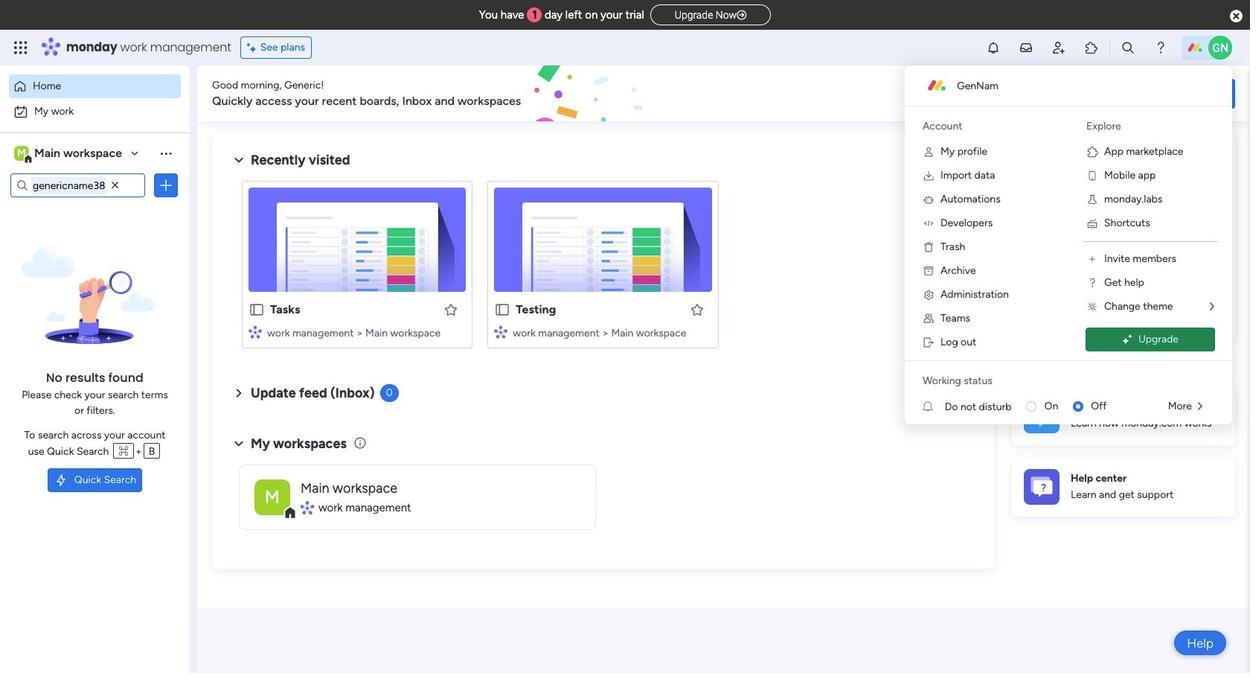 Task type: vqa. For each thing, say whether or not it's contained in the screenshot.
the Bulleted List image
no



Task type: describe. For each thing, give the bounding box(es) containing it.
see plans image
[[247, 39, 260, 56]]

clear search image
[[108, 178, 123, 193]]

my profile image
[[923, 146, 935, 158]]

log out image
[[923, 337, 935, 348]]

close my workspaces image
[[230, 435, 248, 452]]

select product image
[[13, 40, 28, 55]]

add to favorites image for public board icon
[[690, 302, 705, 317]]

quick search results list box
[[230, 169, 977, 366]]

update feed image
[[1019, 40, 1034, 55]]

Search in workspace field
[[31, 177, 106, 194]]

add to favorites image for public board image
[[444, 302, 459, 317]]

public board image
[[495, 302, 511, 318]]

automations image
[[923, 194, 935, 205]]

upgrade stars new image
[[1123, 334, 1133, 345]]

invite members image
[[1052, 40, 1067, 55]]

change theme image
[[1087, 301, 1099, 313]]

search everything image
[[1121, 40, 1136, 55]]

public board image
[[249, 302, 265, 318]]

archive image
[[923, 265, 935, 277]]

0 horizontal spatial workspace image
[[14, 145, 29, 162]]

2 option from the top
[[9, 100, 181, 124]]

workspace options image
[[159, 146, 173, 161]]

0 element
[[380, 384, 399, 402]]

workspace selection element
[[14, 144, 124, 164]]

close recently visited image
[[230, 151, 248, 169]]

shortcuts image
[[1087, 217, 1099, 229]]

mobile app image
[[1087, 170, 1099, 182]]



Task type: locate. For each thing, give the bounding box(es) containing it.
1 horizontal spatial workspace image
[[255, 479, 290, 515]]

2 add to favorites image from the left
[[690, 302, 705, 317]]

administration image
[[923, 289, 935, 301]]

monday.labs image
[[1087, 194, 1099, 205]]

open update feed (inbox) image
[[230, 384, 248, 402]]

list arrow image
[[1199, 401, 1203, 412]]

help center element
[[1012, 457, 1236, 516]]

list arrow image
[[1211, 302, 1215, 312]]

1 vertical spatial option
[[9, 100, 181, 124]]

dapulse close image
[[1231, 9, 1243, 24]]

generic name image
[[1209, 36, 1233, 60]]

getting started element
[[1012, 385, 1236, 445]]

v2 user feedback image
[[1025, 85, 1036, 102]]

v2 bolt switch image
[[1141, 85, 1149, 102]]

dapulse rightstroke image
[[737, 10, 747, 21]]

options image
[[159, 178, 173, 193]]

1 option from the top
[[9, 74, 181, 98]]

import data image
[[923, 170, 935, 182]]

v2 surfce notifications image
[[923, 399, 945, 414]]

0 horizontal spatial add to favorites image
[[444, 302, 459, 317]]

templates image image
[[1026, 142, 1222, 245]]

developers image
[[923, 217, 935, 229]]

0 vertical spatial option
[[9, 74, 181, 98]]

notifications image
[[986, 40, 1001, 55]]

trash image
[[923, 241, 935, 253]]

1 horizontal spatial add to favorites image
[[690, 302, 705, 317]]

1 vertical spatial workspace image
[[255, 479, 290, 515]]

0 vertical spatial workspace image
[[14, 145, 29, 162]]

add to favorites image
[[444, 302, 459, 317], [690, 302, 705, 317]]

teams image
[[923, 313, 935, 325]]

invite members image
[[1087, 253, 1099, 265]]

help image
[[1154, 40, 1169, 55]]

option
[[9, 74, 181, 98], [9, 100, 181, 124]]

get help image
[[1087, 277, 1099, 289]]

1 add to favorites image from the left
[[444, 302, 459, 317]]

workspace image
[[14, 145, 29, 162], [255, 479, 290, 515]]

monday marketplace image
[[1085, 40, 1100, 55]]



